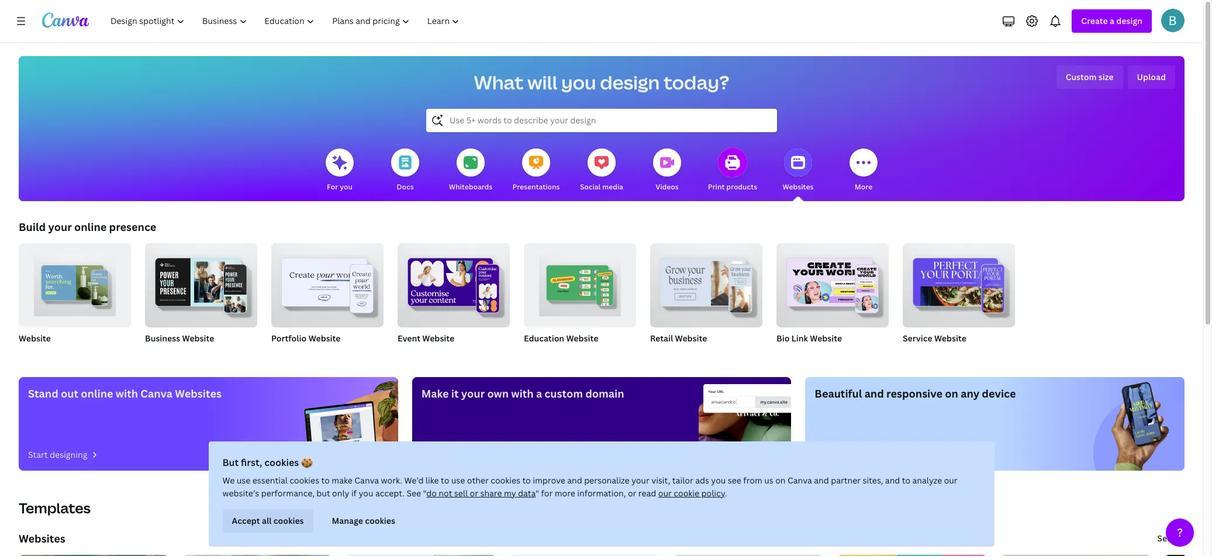 Task type: vqa. For each thing, say whether or not it's contained in the screenshot.
list
no



Task type: locate. For each thing, give the bounding box(es) containing it.
" down like
[[424, 488, 427, 499]]

website inside retail website group
[[675, 333, 707, 344]]

we use essential cookies to make canva work. we'd like to use other cookies to improve and personalize your visit, tailor ads you see from us on canva and partner sites, and to analyze our website's performance, but only if you accept. see "
[[223, 475, 958, 499]]

3 group from the left
[[271, 239, 384, 328]]

1 designing from the left
[[50, 449, 87, 460]]

designing up templates
[[50, 449, 87, 460]]

online for presence
[[74, 220, 107, 234]]

on
[[945, 387, 959, 401], [776, 475, 786, 486]]

1 vertical spatial all
[[1174, 533, 1184, 544]]

you right "will"
[[561, 70, 596, 95]]

website inside "bio link website" group
[[810, 333, 842, 344]]

you right if
[[359, 488, 374, 499]]

start designing up like
[[422, 449, 481, 460]]

stand out online with canva websites
[[28, 387, 222, 401]]

1 group from the left
[[19, 239, 131, 328]]

accept all cookies
[[232, 515, 304, 526]]

0 horizontal spatial start designing
[[28, 449, 87, 460]]

accept
[[232, 515, 260, 526]]

design up search search box
[[600, 70, 660, 95]]

canva up if
[[355, 475, 379, 486]]

you
[[561, 70, 596, 95], [340, 182, 353, 192], [712, 475, 726, 486], [359, 488, 374, 499]]

4 website from the left
[[423, 333, 455, 344]]

but first, cookies 🍪
[[223, 456, 313, 469]]

all inside button
[[262, 515, 272, 526]]

with
[[116, 387, 138, 401], [511, 387, 534, 401]]

start up like
[[422, 449, 441, 460]]

your right build
[[48, 220, 72, 234]]

from
[[744, 475, 763, 486]]

upload button
[[1128, 66, 1176, 89]]

1 vertical spatial see
[[1158, 533, 1172, 544]]

1 horizontal spatial start
[[422, 449, 441, 460]]

size
[[1099, 71, 1114, 82]]

link
[[792, 333, 808, 344]]

responsive
[[887, 387, 943, 401]]

website up the stand
[[19, 333, 51, 344]]

design right create
[[1117, 15, 1143, 26]]

for
[[327, 182, 338, 192]]

website inside 'business website' group
[[182, 333, 214, 344]]

4 group from the left
[[398, 239, 510, 328]]

and up do not sell or share my data " for more information, or read our cookie policy .
[[568, 475, 583, 486]]

website inside the service website group
[[935, 333, 967, 344]]

group
[[19, 239, 131, 328], [145, 239, 257, 328], [271, 239, 384, 328], [398, 239, 510, 328], [524, 239, 636, 328], [650, 239, 763, 328], [777, 239, 889, 328], [903, 239, 1015, 328]]

website right education
[[567, 333, 599, 344]]

custom size button
[[1057, 66, 1123, 89]]

0 vertical spatial all
[[262, 515, 272, 526]]

2 group from the left
[[145, 239, 257, 328]]

on left any
[[945, 387, 959, 401]]

1 horizontal spatial our
[[945, 475, 958, 486]]

7 website from the left
[[810, 333, 842, 344]]

use up website's
[[237, 475, 251, 486]]

make
[[422, 387, 449, 401]]

1 horizontal spatial design
[[1117, 15, 1143, 26]]

1 horizontal spatial see
[[1158, 533, 1172, 544]]

start
[[28, 449, 48, 460], [422, 449, 441, 460]]

or left read
[[628, 488, 637, 499]]

0 horizontal spatial a
[[536, 387, 542, 401]]

0 horizontal spatial with
[[116, 387, 138, 401]]

3 website from the left
[[309, 333, 341, 344]]

portfolio website
[[271, 333, 341, 344]]

retail
[[650, 333, 673, 344]]

you right for
[[340, 182, 353, 192]]

start designing
[[28, 449, 87, 460], [422, 449, 481, 460]]

website inside education website group
[[567, 333, 599, 344]]

with right 'own'
[[511, 387, 534, 401]]

online for with
[[81, 387, 113, 401]]

1 or from the left
[[470, 488, 479, 499]]

🍪
[[302, 456, 313, 469]]

designing for out
[[50, 449, 87, 460]]

start up templates
[[28, 449, 48, 460]]

6 group from the left
[[650, 239, 763, 328]]

0 vertical spatial online
[[74, 220, 107, 234]]

0 horizontal spatial all
[[262, 515, 272, 526]]

1 horizontal spatial "
[[536, 488, 540, 499]]

business website group
[[145, 239, 257, 359]]

0 vertical spatial a
[[1110, 15, 1115, 26]]

" left for
[[536, 488, 540, 499]]

your right it
[[461, 387, 485, 401]]

online
[[74, 220, 107, 234], [81, 387, 113, 401]]

like
[[426, 475, 439, 486]]

make it your own with a custom domain
[[422, 387, 625, 401]]

accept all cookies button
[[223, 509, 314, 533]]

2 start from the left
[[422, 449, 441, 460]]

cookies up "my"
[[491, 475, 521, 486]]

device
[[982, 387, 1016, 401]]

domain
[[586, 387, 625, 401]]

7 group from the left
[[777, 239, 889, 328]]

websites
[[783, 182, 814, 192], [175, 387, 222, 401], [19, 532, 65, 546]]

website right event
[[423, 333, 455, 344]]

"
[[424, 488, 427, 499], [536, 488, 540, 499]]

1 " from the left
[[424, 488, 427, 499]]

read
[[639, 488, 657, 499]]

group for education website group
[[524, 239, 636, 328]]

manage cookies
[[332, 515, 396, 526]]

our down visit,
[[659, 488, 672, 499]]

1 horizontal spatial or
[[628, 488, 637, 499]]

" inside we use essential cookies to make canva work. we'd like to use other cookies to improve and personalize your visit, tailor ads you see from us on canva and partner sites, and to analyze our website's performance, but only if you accept. see "
[[424, 488, 427, 499]]

a
[[1110, 15, 1115, 26], [536, 387, 542, 401]]

or right sell
[[470, 488, 479, 499]]

own
[[487, 387, 509, 401]]

0 horizontal spatial websites
[[19, 532, 65, 546]]

print products button
[[708, 140, 758, 201]]

1 horizontal spatial start designing
[[422, 449, 481, 460]]

1 vertical spatial our
[[659, 488, 672, 499]]

online left presence
[[74, 220, 107, 234]]

2 vertical spatial your
[[632, 475, 650, 486]]

work.
[[381, 475, 403, 486]]

website right link in the right bottom of the page
[[810, 333, 842, 344]]

0 horizontal spatial or
[[470, 488, 479, 499]]

analyze
[[913, 475, 943, 486]]

group for the service website group
[[903, 239, 1015, 328]]

1 vertical spatial websites
[[175, 387, 222, 401]]

0 vertical spatial our
[[945, 475, 958, 486]]

to right like
[[441, 475, 450, 486]]

media
[[603, 182, 624, 192]]

make
[[332, 475, 353, 486]]

8 group from the left
[[903, 239, 1015, 328]]

do not sell or share my data " for more information, or read our cookie policy .
[[427, 488, 728, 499]]

on right the us
[[776, 475, 786, 486]]

bio
[[777, 333, 790, 344]]

first,
[[241, 456, 263, 469]]

event website
[[398, 333, 455, 344]]

website right business
[[182, 333, 214, 344]]

0 vertical spatial your
[[48, 220, 72, 234]]

2 horizontal spatial your
[[632, 475, 650, 486]]

website inside portfolio website group
[[309, 333, 341, 344]]

start for stand
[[28, 449, 48, 460]]

or
[[470, 488, 479, 499], [628, 488, 637, 499]]

sell
[[455, 488, 468, 499]]

design
[[1117, 15, 1143, 26], [600, 70, 660, 95]]

service website
[[903, 333, 967, 344]]

1 horizontal spatial websites
[[175, 387, 222, 401]]

1 horizontal spatial use
[[452, 475, 466, 486]]

website right portfolio
[[309, 333, 341, 344]]

use up sell
[[452, 475, 466, 486]]

0 horizontal spatial your
[[48, 220, 72, 234]]

videos button
[[653, 140, 681, 201]]

to up data
[[523, 475, 531, 486]]

and right beautiful
[[865, 387, 884, 401]]

with right out
[[116, 387, 138, 401]]

1 start from the left
[[28, 449, 48, 460]]

see
[[728, 475, 742, 486]]

0 horizontal spatial design
[[600, 70, 660, 95]]

websites right the products
[[783, 182, 814, 192]]

2 designing from the left
[[443, 449, 481, 460]]

0 vertical spatial on
[[945, 387, 959, 401]]

not
[[439, 488, 453, 499]]

1 website from the left
[[19, 333, 51, 344]]

6 website from the left
[[675, 333, 707, 344]]

0 horizontal spatial start
[[28, 449, 48, 460]]

None search field
[[426, 109, 777, 132]]

0 vertical spatial websites
[[783, 182, 814, 192]]

to
[[322, 475, 330, 486], [441, 475, 450, 486], [523, 475, 531, 486], [903, 475, 911, 486]]

other
[[468, 475, 489, 486]]

1 horizontal spatial all
[[1174, 533, 1184, 544]]

group for retail website group
[[650, 239, 763, 328]]

our right analyze
[[945, 475, 958, 486]]

it
[[451, 387, 459, 401]]

your up read
[[632, 475, 650, 486]]

canva right the us
[[788, 475, 813, 486]]

2 start designing from the left
[[422, 449, 481, 460]]

social
[[580, 182, 601, 192]]

website inside website group
[[19, 333, 51, 344]]

designing up other
[[443, 449, 481, 460]]

8 website from the left
[[935, 333, 967, 344]]

websites down templates
[[19, 532, 65, 546]]

designing
[[50, 449, 87, 460], [443, 449, 481, 460]]

1 vertical spatial online
[[81, 387, 113, 401]]

what
[[474, 70, 524, 95]]

beautiful and responsive on any device link
[[806, 377, 1185, 471]]

products
[[727, 182, 758, 192]]

5 website from the left
[[567, 333, 599, 344]]

2 vertical spatial websites
[[19, 532, 65, 546]]

0 vertical spatial design
[[1117, 15, 1143, 26]]

cookies
[[265, 456, 299, 469], [290, 475, 320, 486], [491, 475, 521, 486], [274, 515, 304, 526], [365, 515, 396, 526]]

to left analyze
[[903, 475, 911, 486]]

website's
[[223, 488, 260, 499]]

canva down business
[[141, 387, 172, 401]]

1 horizontal spatial a
[[1110, 15, 1115, 26]]

2 horizontal spatial canva
[[788, 475, 813, 486]]

portfolio website group
[[271, 239, 384, 359]]

1 vertical spatial a
[[536, 387, 542, 401]]

website for portfolio website
[[309, 333, 341, 344]]

tailor
[[673, 475, 694, 486]]

websites down business website on the left of page
[[175, 387, 222, 401]]

0 horizontal spatial see
[[407, 488, 422, 499]]

start designing for make
[[422, 449, 481, 460]]

a right create
[[1110, 15, 1115, 26]]

manage cookies button
[[323, 509, 405, 533]]

1 with from the left
[[116, 387, 138, 401]]

event
[[398, 333, 421, 344]]

manage
[[332, 515, 363, 526]]

2 website from the left
[[182, 333, 214, 344]]

2 with from the left
[[511, 387, 534, 401]]

videos
[[656, 182, 679, 192]]

create a design button
[[1072, 9, 1152, 33]]

you up policy
[[712, 475, 726, 486]]

website right the retail
[[675, 333, 707, 344]]

design inside "dropdown button"
[[1117, 15, 1143, 26]]

0 horizontal spatial use
[[237, 475, 251, 486]]

start designing for stand
[[28, 449, 87, 460]]

0 vertical spatial see
[[407, 488, 422, 499]]

top level navigation element
[[103, 9, 470, 33]]

1 horizontal spatial designing
[[443, 449, 481, 460]]

you inside button
[[340, 182, 353, 192]]

1 vertical spatial on
[[776, 475, 786, 486]]

if
[[352, 488, 357, 499]]

websites link
[[19, 532, 65, 546]]

0 horizontal spatial "
[[424, 488, 427, 499]]

more
[[855, 182, 873, 192]]

2 or from the left
[[628, 488, 637, 499]]

1 horizontal spatial with
[[511, 387, 534, 401]]

0 horizontal spatial on
[[776, 475, 786, 486]]

event website group
[[398, 239, 510, 359]]

a left custom
[[536, 387, 542, 401]]

5 group from the left
[[524, 239, 636, 328]]

website right "service"
[[935, 333, 967, 344]]

all for see
[[1174, 533, 1184, 544]]

0 horizontal spatial designing
[[50, 449, 87, 460]]

1 horizontal spatial your
[[461, 387, 485, 401]]

start designing up templates
[[28, 449, 87, 460]]

to up but
[[322, 475, 330, 486]]

group for "bio link website" group
[[777, 239, 889, 328]]

visit,
[[652, 475, 671, 486]]

website inside event website "group"
[[423, 333, 455, 344]]

canva
[[141, 387, 172, 401], [355, 475, 379, 486], [788, 475, 813, 486]]

business website
[[145, 333, 214, 344]]

online right out
[[81, 387, 113, 401]]

1 start designing from the left
[[28, 449, 87, 460]]



Task type: describe. For each thing, give the bounding box(es) containing it.
improve
[[533, 475, 566, 486]]

essential
[[253, 475, 288, 486]]

policy
[[702, 488, 725, 499]]

0 horizontal spatial our
[[659, 488, 672, 499]]

website for retail website
[[675, 333, 707, 344]]

accept.
[[376, 488, 405, 499]]

we
[[223, 475, 235, 486]]

print products
[[708, 182, 758, 192]]

upload
[[1137, 71, 1166, 82]]

build
[[19, 220, 46, 234]]

2 to from the left
[[441, 475, 450, 486]]

do not sell or share my data link
[[427, 488, 536, 499]]

website for business website
[[182, 333, 214, 344]]

2 horizontal spatial websites
[[783, 182, 814, 192]]

social media button
[[580, 140, 624, 201]]

retail website group
[[650, 239, 763, 359]]

presence
[[109, 220, 156, 234]]

our inside we use essential cookies to make canva work. we'd like to use other cookies to improve and personalize your visit, tailor ads you see from us on canva and partner sites, and to analyze our website's performance, but only if you accept. see "
[[945, 475, 958, 486]]

cookies up essential
[[265, 456, 299, 469]]

0 horizontal spatial canva
[[141, 387, 172, 401]]

ads
[[696, 475, 710, 486]]

portfolio
[[271, 333, 307, 344]]

beautiful and responsive on any device
[[815, 387, 1016, 401]]

custom
[[1066, 71, 1097, 82]]

website for education website
[[567, 333, 599, 344]]

website group
[[19, 239, 131, 359]]

on inside we use essential cookies to make canva work. we'd like to use other cookies to improve and personalize your visit, tailor ads you see from us on canva and partner sites, and to analyze our website's performance, but only if you accept. see "
[[776, 475, 786, 486]]

see all link
[[1157, 527, 1185, 550]]

build your online presence
[[19, 220, 156, 234]]

create
[[1082, 15, 1108, 26]]

stand
[[28, 387, 58, 401]]

education
[[524, 333, 565, 344]]

3 to from the left
[[523, 475, 531, 486]]

cookies down performance,
[[274, 515, 304, 526]]

create a design
[[1082, 15, 1143, 26]]

will
[[528, 70, 558, 95]]

today?
[[664, 70, 730, 95]]

only
[[333, 488, 350, 499]]

start for make
[[422, 449, 441, 460]]

custom size
[[1066, 71, 1114, 82]]

business
[[145, 333, 180, 344]]

more
[[555, 488, 576, 499]]

group for portfolio website group
[[271, 239, 384, 328]]

sites,
[[863, 475, 884, 486]]

.
[[725, 488, 728, 499]]

bio link website
[[777, 333, 842, 344]]

and left partner
[[815, 475, 830, 486]]

for you
[[327, 182, 353, 192]]

whiteboards
[[449, 182, 493, 192]]

websites button
[[783, 140, 814, 201]]

out
[[61, 387, 78, 401]]

any
[[961, 387, 980, 401]]

1 vertical spatial your
[[461, 387, 485, 401]]

and right the sites,
[[886, 475, 901, 486]]

us
[[765, 475, 774, 486]]

group for website group at the left
[[19, 239, 131, 328]]

1 horizontal spatial canva
[[355, 475, 379, 486]]

partner
[[832, 475, 861, 486]]

our cookie policy link
[[659, 488, 725, 499]]

1 to from the left
[[322, 475, 330, 486]]

all for accept
[[262, 515, 272, 526]]

print
[[708, 182, 725, 192]]

and inside the beautiful and responsive on any device link
[[865, 387, 884, 401]]

2 " from the left
[[536, 488, 540, 499]]

for you button
[[326, 140, 354, 201]]

brad klo image
[[1162, 9, 1185, 32]]

retail website
[[650, 333, 707, 344]]

4 to from the left
[[903, 475, 911, 486]]

see inside we use essential cookies to make canva work. we'd like to use other cookies to improve and personalize your visit, tailor ads you see from us on canva and partner sites, and to analyze our website's performance, but only if you accept. see "
[[407, 488, 422, 499]]

1 horizontal spatial on
[[945, 387, 959, 401]]

what will you design today?
[[474, 70, 730, 95]]

presentations button
[[513, 140, 560, 201]]

presentations
[[513, 182, 560, 192]]

service
[[903, 333, 933, 344]]

for
[[542, 488, 553, 499]]

my
[[504, 488, 517, 499]]

cookie
[[674, 488, 700, 499]]

cookies down 🍪
[[290, 475, 320, 486]]

docs
[[397, 182, 414, 192]]

1 vertical spatial design
[[600, 70, 660, 95]]

but
[[317, 488, 331, 499]]

education website group
[[524, 239, 636, 359]]

designing for it
[[443, 449, 481, 460]]

education website
[[524, 333, 599, 344]]

your inside we use essential cookies to make canva work. we'd like to use other cookies to improve and personalize your visit, tailor ads you see from us on canva and partner sites, and to analyze our website's performance, but only if you accept. see "
[[632, 475, 650, 486]]

group for event website "group"
[[398, 239, 510, 328]]

website for service website
[[935, 333, 967, 344]]

share
[[481, 488, 502, 499]]

but first, cookies 🍪 dialog
[[209, 442, 995, 547]]

group for 'business website' group on the left of page
[[145, 239, 257, 328]]

a inside "dropdown button"
[[1110, 15, 1115, 26]]

whiteboards button
[[449, 140, 493, 201]]

see all
[[1158, 533, 1184, 544]]

social media
[[580, 182, 624, 192]]

data
[[519, 488, 536, 499]]

2 use from the left
[[452, 475, 466, 486]]

Search search field
[[450, 109, 754, 132]]

website for event website
[[423, 333, 455, 344]]

information,
[[578, 488, 626, 499]]

beautiful
[[815, 387, 862, 401]]

personalize
[[585, 475, 630, 486]]

do
[[427, 488, 437, 499]]

templates
[[19, 498, 91, 518]]

1 use from the left
[[237, 475, 251, 486]]

cookies down accept.
[[365, 515, 396, 526]]

service website group
[[903, 239, 1015, 359]]

bio link website group
[[777, 239, 889, 359]]

more button
[[850, 140, 878, 201]]



